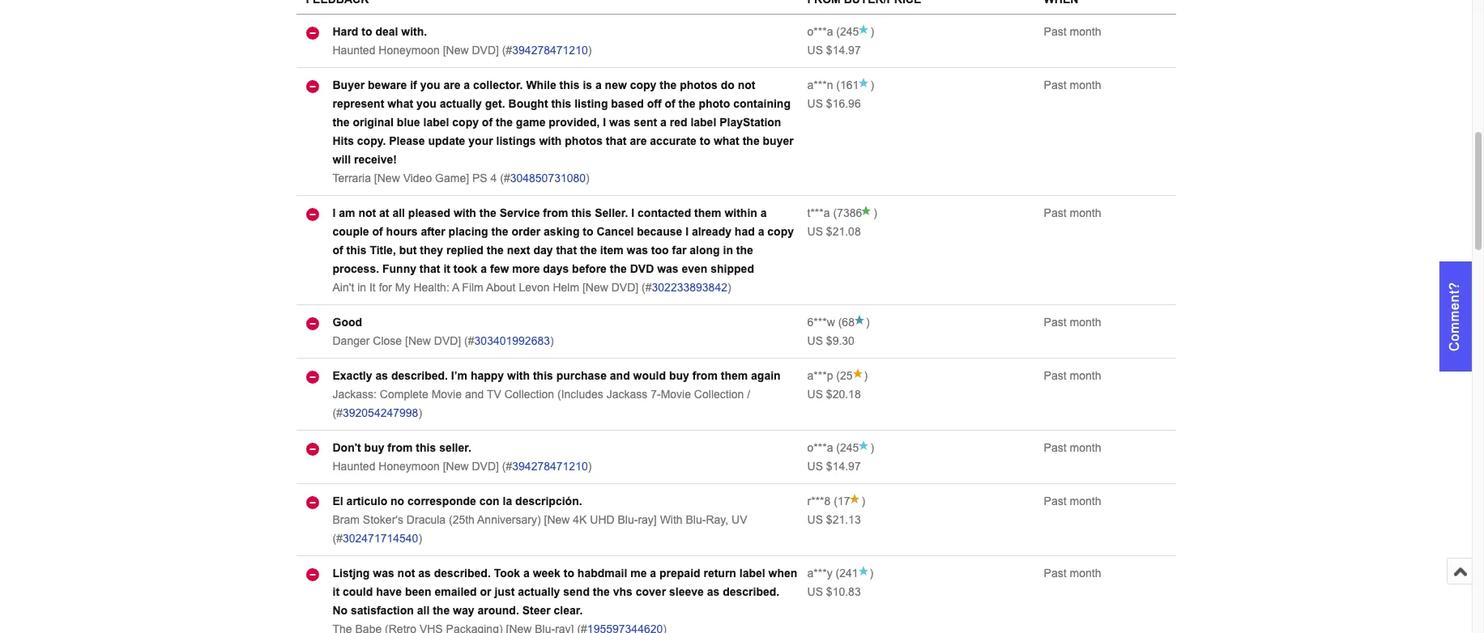 Task type: describe. For each thing, give the bounding box(es) containing it.
( for el articulo no corresponde con la descripción.
[[834, 495, 838, 508]]

2 blu- from the left
[[686, 514, 706, 527]]

good danger close [new dvd] (# 303401992683 )
[[333, 316, 554, 348]]

blue
[[397, 116, 420, 129]]

302471714540 link
[[343, 532, 418, 545]]

0 vertical spatial photos
[[680, 79, 718, 92]]

us $20.18
[[807, 388, 861, 401]]

the down habdmail
[[593, 586, 610, 599]]

feedback left by buyer. element for hard to deal with.
[[807, 25, 833, 38]]

took
[[454, 263, 478, 276]]

haunted inside the don't buy from this seller. haunted honeymoon [new dvd] (# 394278471210 )
[[333, 460, 375, 473]]

shipped
[[711, 263, 754, 276]]

feedback left by buyer. element for buyer beware if you are a collector. while this is a new copy the photos do not represent what you actually get. bought this listing based off of the photo containing the original blue label copy of the game provided, i was sent a red label playstation hits copy.  please update your listings with photos that are accurate to what the buyer will receive!
[[807, 79, 833, 92]]

past month for el articulo no corresponde con la descripción.
[[1044, 495, 1101, 508]]

good element
[[333, 316, 362, 329]]

304850731080
[[510, 172, 586, 185]]

0 horizontal spatial that
[[420, 263, 440, 276]]

us for i am not at all pleased with the service from this seller. i contacted them within a couple of hours after placing the order asking to cancel because i already had a copy of this title, but they replied the next day that the item was too far along in the process. funny that it took a few more days before the dvd was even shipped
[[807, 225, 823, 238]]

1 horizontal spatial and
[[610, 370, 630, 383]]

before
[[572, 263, 607, 276]]

around.
[[478, 605, 519, 618]]

hits
[[333, 135, 354, 148]]

buyer beware if you are a collector. while this is a new copy the photos do not represent what you actually get. bought this listing based off of the photo containing the original blue label copy of the game provided, i was sent a red label playstation hits copy.  please update your listings with photos that are accurate to what the buyer will receive! element
[[333, 79, 794, 166]]

exactly as described. i'm happy with this purchase and would buy from them again element
[[333, 370, 781, 383]]

i up far
[[686, 225, 689, 238]]

jackass: complete movie and tv collection (includes jackass 7-movie collection / (#
[[333, 388, 750, 420]]

month for good
[[1070, 316, 1101, 329]]

past for buyer beware if you are a collector. while this is a new copy the photos do not represent what you actually get. bought this listing based off of the photo containing the original blue label copy of the game provided, i was sent a red label playstation hits copy.  please update your listings with photos that are accurate to what the buyer will receive!
[[1044, 79, 1067, 92]]

1 horizontal spatial copy
[[630, 79, 657, 92]]

us for hard to deal with.
[[807, 44, 823, 57]]

no
[[333, 605, 348, 618]]

/
[[747, 388, 750, 401]]

this inside the don't buy from this seller. haunted honeymoon [new dvd] (# 394278471210 )
[[416, 442, 436, 455]]

comment?
[[1448, 282, 1462, 352]]

(# inside i am not at all pleased with the service from this seller. i contacted them within a couple of hours after placing the order asking to cancel because i already had a copy of this title, but they replied the next day that the item was too far along in the process. funny that it took a few more days before the dvd was even shipped ain't in it for my health: a film about levon helm [new dvd] (# 302233893842 )
[[642, 281, 652, 294]]

it
[[369, 281, 376, 294]]

this up jackass: complete movie and tv collection (includes jackass 7-movie collection / (#
[[533, 370, 553, 383]]

(# inside jackass: complete movie and tv collection (includes jackass 7-movie collection / (#
[[333, 407, 343, 420]]

collector.
[[473, 79, 523, 92]]

us for el articulo no corresponde con la descripción.
[[807, 514, 823, 527]]

a
[[452, 281, 459, 294]]

too
[[651, 244, 669, 257]]

steer
[[522, 605, 551, 618]]

0 vertical spatial described.
[[391, 370, 448, 383]]

past month element for el articulo no corresponde con la descripción.
[[1044, 495, 1101, 508]]

the up few
[[487, 244, 504, 257]]

that inside buyer beware if you are a collector. while this is a new copy the photos do not represent what you actually get. bought this listing based off of the photo containing the original blue label copy of the game provided, i was sent a red label playstation hits copy.  please update your listings with photos that are accurate to what the buyer will receive! terraria [new video game] ps 4 (# 304850731080 )
[[606, 135, 627, 148]]

new
[[605, 79, 627, 92]]

(# inside the good danger close [new dvd] (# 303401992683 )
[[464, 335, 474, 348]]

$16.96
[[826, 97, 861, 110]]

( for good
[[838, 316, 842, 329]]

dvd] inside the don't buy from this seller. haunted honeymoon [new dvd] (# 394278471210 )
[[472, 460, 499, 473]]

(# inside buyer beware if you are a collector. while this is a new copy the photos do not represent what you actually get. bought this listing based off of the photo containing the original blue label copy of the game provided, i was sent a red label playstation hits copy.  please update your listings with photos that are accurate to what the buyer will receive! terraria [new video game] ps 4 (# 304850731080 )
[[500, 172, 510, 185]]

$9.30
[[826, 335, 855, 348]]

red
[[670, 116, 687, 129]]

the up off at the top left
[[660, 79, 677, 92]]

1 collection from the left
[[504, 388, 554, 401]]

the up red
[[679, 97, 696, 110]]

exactly
[[333, 370, 372, 383]]

corresponde
[[408, 495, 476, 508]]

emailed
[[435, 586, 477, 599]]

( 241
[[833, 567, 858, 580]]

feedback left by buyer. element for exactly as described. i'm happy with this purchase and would buy from them again
[[807, 370, 833, 383]]

levon
[[519, 281, 550, 294]]

a right is
[[595, 79, 602, 92]]

the left order
[[491, 225, 508, 238]]

a right me
[[650, 567, 656, 580]]

) inside hard to deal with. haunted honeymoon [new dvd] (# 394278471210 )
[[588, 44, 592, 57]]

past month for good
[[1044, 316, 1101, 329]]

past month element for i am not at all pleased with the service from this seller. i contacted them within a couple of hours after placing the order asking to cancel because i already had a copy of this title, but they replied the next day that the item was too far along in the process. funny that it took a few more days before the dvd was even shipped
[[1044, 207, 1101, 220]]

of up title, at the left of page
[[372, 225, 383, 238]]

[new inside the good danger close [new dvd] (# 303401992683 )
[[405, 335, 431, 348]]

$14.97 for don't buy from this seller. haunted honeymoon [new dvd] (# 394278471210 )
[[826, 460, 861, 473]]

) inside the don't buy from this seller. haunted honeymoon [new dvd] (# 394278471210 )
[[588, 460, 592, 473]]

1 horizontal spatial label
[[691, 116, 716, 129]]

honeymoon inside hard to deal with. haunted honeymoon [new dvd] (# 394278471210 )
[[379, 44, 440, 57]]

within
[[725, 207, 757, 220]]

was down too at the top of the page
[[657, 263, 679, 276]]

just
[[495, 586, 515, 599]]

could
[[343, 586, 373, 599]]

off
[[647, 97, 662, 110]]

1 vertical spatial that
[[556, 244, 577, 257]]

beware
[[368, 79, 407, 92]]

to inside 'listjng was not as described. took a week to habdmail me a prepaid return label when it could have been emailed or just actually send the vhs cover sleeve as described. no satisfaction all the way around. steer clear.'
[[564, 567, 574, 580]]

the down item
[[610, 263, 627, 276]]

0 vertical spatial in
[[723, 244, 733, 257]]

get.
[[485, 97, 505, 110]]

from buyer/price element
[[807, 0, 921, 6]]

title,
[[370, 244, 396, 257]]

161
[[840, 79, 859, 92]]

past month element for hard to deal with.
[[1044, 25, 1101, 38]]

have
[[376, 586, 402, 599]]

habdmail
[[578, 567, 627, 580]]

2 movie from the left
[[661, 388, 691, 401]]

( 245 for hard to deal with. haunted honeymoon [new dvd] (# 394278471210 )
[[833, 25, 859, 38]]

accurate
[[650, 135, 697, 148]]

dvd
[[630, 263, 654, 276]]

dracula
[[407, 514, 446, 527]]

terraria
[[333, 172, 371, 185]]

(# inside bram stoker's dracula (25th anniversary) [new 4k uhd blu-ray] with blu-ray, uv (#
[[333, 532, 343, 545]]

couple
[[333, 225, 369, 238]]

this up 'process.'
[[346, 244, 367, 257]]

this up provided,
[[551, 97, 571, 110]]

392054247998 link
[[343, 407, 418, 420]]

past for good
[[1044, 316, 1067, 329]]

uhd
[[590, 514, 615, 527]]

i am not at all pleased with the service from this seller. i contacted them within a couple of hours after placing the order asking to cancel because i already had a copy of this title, but they replied the next day that the item was too far along in the process. funny that it took a few more days before the dvd was even shipped ain't in it for my health: a film about levon helm [new dvd] (# 302233893842 )
[[333, 207, 794, 294]]

( for i am not at all pleased with the service from this seller. i contacted them within a couple of hours after placing the order asking to cancel because i already had a copy of this title, but they replied the next day that the item was too far along in the process. funny that it took a few more days before the dvd was even shipped
[[833, 207, 837, 220]]

el articulo no corresponde con la descripción. element
[[333, 495, 582, 508]]

1 vertical spatial copy
[[452, 116, 479, 129]]

304850731080 link
[[510, 172, 586, 185]]

was up dvd
[[627, 244, 648, 257]]

2 vertical spatial as
[[707, 586, 720, 599]]

month for hard to deal with.
[[1070, 25, 1101, 38]]

buyer beware if you are a collector. while this is a new copy the photos do not represent what you actually get. bought this listing based off of the photo containing the original blue label copy of the game provided, i was sent a red label playstation hits copy.  please update your listings with photos that are accurate to what the buyer will receive! terraria [new video game] ps 4 (# 304850731080 )
[[333, 79, 794, 185]]

month for exactly as described. i'm happy with this purchase and would buy from them again
[[1070, 370, 1101, 383]]

do
[[721, 79, 735, 92]]

film
[[462, 281, 484, 294]]

us $10.83
[[807, 586, 861, 599]]

us for listjng was not as described. took a week to habdmail me a prepaid return label when it could have been emailed or just actually send the vhs cover sleeve as described. no satisfaction all the way around. steer clear.
[[807, 586, 823, 599]]

1 vertical spatial you
[[416, 97, 437, 110]]

the left way
[[433, 605, 450, 618]]

$20.18
[[826, 388, 861, 401]]

containing
[[733, 97, 791, 110]]

the up placing
[[479, 207, 496, 220]]

danger
[[333, 335, 370, 348]]

original
[[353, 116, 394, 129]]

was inside buyer beware if you are a collector. while this is a new copy the photos do not represent what you actually get. bought this listing based off of the photo containing the original blue label copy of the game provided, i was sent a red label playstation hits copy.  please update your listings with photos that are accurate to what the buyer will receive! terraria [new video game] ps 4 (# 304850731080 )
[[609, 116, 631, 129]]

( 245 for don't buy from this seller. haunted honeymoon [new dvd] (# 394278471210 )
[[833, 442, 859, 455]]

con
[[479, 495, 500, 508]]

week
[[533, 567, 561, 580]]

feedback left by buyer. element for i am not at all pleased with the service from this seller. i contacted them within a couple of hours after placing the order asking to cancel because i already had a copy of this title, but they replied the next day that the item was too far along in the process. funny that it took a few more days before the dvd was even shipped
[[807, 207, 830, 220]]

had
[[735, 225, 755, 238]]

month for listjng was not as described. took a week to habdmail me a prepaid return label when it could have been emailed or just actually send the vhs cover sleeve as described. no satisfaction all the way around. steer clear.
[[1070, 567, 1101, 580]]

dvd] inside hard to deal with. haunted honeymoon [new dvd] (# 394278471210 )
[[472, 44, 499, 57]]

comment? link
[[1440, 262, 1472, 372]]

past month for buyer beware if you are a collector. while this is a new copy the photos do not represent what you actually get. bought this listing based off of the photo containing the original blue label copy of the game provided, i was sent a red label playstation hits copy.  please update your listings with photos that are accurate to what the buyer will receive!
[[1044, 79, 1101, 92]]

1 blu- from the left
[[618, 514, 638, 527]]

to inside buyer beware if you are a collector. while this is a new copy the photos do not represent what you actually get. bought this listing based off of the photo containing the original blue label copy of the game provided, i was sent a red label playstation hits copy.  please update your listings with photos that are accurate to what the buyer will receive! terraria [new video game] ps 4 (# 304850731080 )
[[700, 135, 711, 148]]

bought
[[508, 97, 548, 110]]

0 vertical spatial buy
[[669, 370, 689, 383]]

pleased
[[408, 207, 450, 220]]

) inside buyer beware if you are a collector. while this is a new copy the photos do not represent what you actually get. bought this listing based off of the photo containing the original blue label copy of the game provided, i was sent a red label playstation hits copy.  please update your listings with photos that are accurate to what the buyer will receive! terraria [new video game] ps 4 (# 304850731080 )
[[586, 172, 590, 185]]

(includes
[[557, 388, 603, 401]]

of up your
[[482, 116, 493, 129]]

[new inside hard to deal with. haunted honeymoon [new dvd] (# 394278471210 )
[[443, 44, 469, 57]]

the down "playstation"
[[743, 135, 760, 148]]

2 vertical spatial described.
[[723, 586, 780, 599]]

not for i am not at all pleased with the service from this seller. i contacted them within a couple of hours after placing the order asking to cancel because i already had a copy of this title, but they replied the next day that the item was too far along in the process. funny that it took a few more days before the dvd was even shipped ain't in it for my health: a film about levon helm [new dvd] (# 302233893842 )
[[358, 207, 376, 220]]

don't buy from this seller. element
[[333, 442, 471, 455]]

392054247998
[[343, 407, 418, 420]]

past month element for good
[[1044, 316, 1101, 329]]

a left 'collector.'
[[464, 79, 470, 92]]

item
[[600, 244, 624, 257]]

don't
[[333, 442, 361, 455]]

1 horizontal spatial with
[[507, 370, 530, 383]]

the up before
[[580, 244, 597, 257]]

241
[[840, 567, 858, 580]]

1 vertical spatial photos
[[565, 135, 603, 148]]

0 horizontal spatial as
[[375, 370, 388, 383]]

feedback element
[[306, 0, 369, 6]]

303401992683
[[474, 335, 550, 348]]

past month for exactly as described. i'm happy with this purchase and would buy from them again
[[1044, 370, 1101, 383]]

honeymoon inside the don't buy from this seller. haunted honeymoon [new dvd] (# 394278471210 )
[[379, 460, 440, 473]]

listings
[[496, 135, 536, 148]]

i right seller.
[[631, 207, 635, 220]]

deal
[[375, 25, 398, 38]]

month for buyer beware if you are a collector. while this is a new copy the photos do not represent what you actually get. bought this listing based off of the photo containing the original blue label copy of the game provided, i was sent a red label playstation hits copy.  please update your listings with photos that are accurate to what the buyer will receive!
[[1070, 79, 1101, 92]]

when element
[[1044, 0, 1079, 6]]

took
[[494, 567, 520, 580]]

t***a
[[807, 207, 830, 220]]

a right had
[[758, 225, 764, 238]]

us $14.97 for hard to deal with. haunted honeymoon [new dvd] (# 394278471210 )
[[807, 44, 861, 57]]

actually inside buyer beware if you are a collector. while this is a new copy the photos do not represent what you actually get. bought this listing based off of the photo containing the original blue label copy of the game provided, i was sent a red label playstation hits copy.  please update your listings with photos that are accurate to what the buyer will receive! terraria [new video game] ps 4 (# 304850731080 )
[[440, 97, 482, 110]]

( for don't buy from this seller.
[[836, 442, 840, 455]]

for
[[379, 281, 392, 294]]

past for exactly as described. i'm happy with this purchase and would buy from them again
[[1044, 370, 1067, 383]]

394278471210 link for 394278471210
[[512, 460, 588, 473]]

ray,
[[706, 514, 729, 527]]

past for don't buy from this seller.
[[1044, 442, 1067, 455]]

past month for listjng was not as described. took a week to habdmail me a prepaid return label when it could have been emailed or just actually send the vhs cover sleeve as described. no satisfaction all the way around. steer clear.
[[1044, 567, 1101, 580]]

of down "couple"
[[333, 244, 343, 257]]

(# inside hard to deal with. haunted honeymoon [new dvd] (# 394278471210 )
[[502, 44, 512, 57]]

at
[[379, 207, 389, 220]]



Task type: locate. For each thing, give the bounding box(es) containing it.
1 honeymoon from the top
[[379, 44, 440, 57]]

( for exactly as described. i'm happy with this purchase and would buy from them again
[[836, 370, 840, 383]]

394278471210 inside the don't buy from this seller. haunted honeymoon [new dvd] (# 394278471210 )
[[512, 460, 588, 473]]

2 month from the top
[[1070, 79, 1101, 92]]

past month element for don't buy from this seller.
[[1044, 442, 1101, 455]]

us for exactly as described. i'm happy with this purchase and would buy from them again
[[807, 388, 823, 401]]

1 horizontal spatial buy
[[669, 370, 689, 383]]

haunted inside hard to deal with. haunted honeymoon [new dvd] (# 394278471210 )
[[333, 44, 375, 57]]

3 past month element from the top
[[1044, 207, 1101, 220]]

0 horizontal spatial and
[[465, 388, 484, 401]]

feedback left by buyer. element containing r***8
[[807, 495, 831, 508]]

6 month from the top
[[1070, 442, 1101, 455]]

(# up 'collector.'
[[502, 44, 512, 57]]

them up already
[[694, 207, 722, 220]]

described. up emailed
[[434, 567, 491, 580]]

1 vertical spatial are
[[630, 135, 647, 148]]

2 past from the top
[[1044, 79, 1067, 92]]

was up have
[[373, 567, 394, 580]]

el
[[333, 495, 343, 508]]

actually left get.
[[440, 97, 482, 110]]

4 past month from the top
[[1044, 316, 1101, 329]]

was
[[609, 116, 631, 129], [627, 244, 648, 257], [657, 263, 679, 276], [373, 567, 394, 580]]

to right asking
[[583, 225, 594, 238]]

1 feedback left by buyer. element from the top
[[807, 25, 833, 38]]

month for i am not at all pleased with the service from this seller. i contacted them within a couple of hours after placing the order asking to cancel because i already had a copy of this title, but they replied the next day that the item was too far along in the process. funny that it took a few more days before the dvd was even shipped
[[1070, 207, 1101, 220]]

394278471210
[[512, 44, 588, 57], [512, 460, 588, 473]]

[new inside buyer beware if you are a collector. while this is a new copy the photos do not represent what you actually get. bought this listing based off of the photo containing the original blue label copy of the game provided, i was sent a red label playstation hits copy.  please update your listings with photos that are accurate to what the buyer will receive! terraria [new video game] ps 4 (# 304850731080 )
[[374, 172, 400, 185]]

7 past from the top
[[1044, 495, 1067, 508]]

6 us from the top
[[807, 460, 823, 473]]

2 collection from the left
[[694, 388, 744, 401]]

0 horizontal spatial photos
[[565, 135, 603, 148]]

us down t***a
[[807, 225, 823, 238]]

while
[[526, 79, 556, 92]]

1 vertical spatial them
[[721, 370, 748, 383]]

it
[[444, 263, 450, 276], [333, 586, 340, 599]]

after
[[421, 225, 445, 238]]

(
[[836, 25, 840, 38], [836, 79, 840, 92], [833, 207, 837, 220], [838, 316, 842, 329], [836, 370, 840, 383], [836, 442, 840, 455], [834, 495, 838, 508], [836, 567, 840, 580]]

the down get.
[[496, 116, 513, 129]]

us up r***8
[[807, 460, 823, 473]]

it inside i am not at all pleased with the service from this seller. i contacted them within a couple of hours after placing the order asking to cancel because i already had a copy of this title, but they replied the next day that the item was too far along in the process. funny that it took a few more days before the dvd was even shipped ain't in it for my health: a film about levon helm [new dvd] (# 302233893842 )
[[444, 263, 450, 276]]

a left few
[[481, 263, 487, 276]]

3 past from the top
[[1044, 207, 1067, 220]]

5 us from the top
[[807, 388, 823, 401]]

0 horizontal spatial are
[[444, 79, 461, 92]]

0 vertical spatial actually
[[440, 97, 482, 110]]

1 vertical spatial actually
[[518, 586, 560, 599]]

past month element for exactly as described. i'm happy with this purchase and would buy from them again
[[1044, 370, 1101, 383]]

2 394278471210 from the top
[[512, 460, 588, 473]]

$10.83
[[826, 586, 861, 599]]

(# down dvd
[[642, 281, 652, 294]]

that
[[606, 135, 627, 148], [556, 244, 577, 257], [420, 263, 440, 276]]

2 245 from the top
[[840, 442, 859, 455]]

1 us from the top
[[807, 44, 823, 57]]

copy up your
[[452, 116, 479, 129]]

1 horizontal spatial as
[[418, 567, 431, 580]]

(# up i'm
[[464, 335, 474, 348]]

label left when
[[740, 567, 765, 580]]

us for don't buy from this seller.
[[807, 460, 823, 473]]

i am not at all pleased with the service from this seller. i contacted them within a couple of hours after placing the order asking to cancel because i already had a copy of this title, but they replied the next day that the item was too far along in the process. funny that it took a few more days before the dvd was even shipped element
[[333, 207, 794, 276]]

copy inside i am not at all pleased with the service from this seller. i contacted them within a couple of hours after placing the order asking to cancel because i already had a copy of this title, but they replied the next day that the item was too far along in the process. funny that it took a few more days before the dvd was even shipped ain't in it for my health: a film about levon helm [new dvd] (# 302233893842 )
[[768, 225, 794, 238]]

245 for hard to deal with. haunted honeymoon [new dvd] (# 394278471210 )
[[840, 25, 859, 38]]

2 haunted from the top
[[333, 460, 375, 473]]

302471714540
[[343, 532, 418, 545]]

to left 'deal'
[[362, 25, 372, 38]]

7386
[[837, 207, 862, 220]]

0 vertical spatial not
[[738, 79, 756, 92]]

( 68
[[835, 316, 855, 329]]

2 feedback left by buyer. element from the top
[[807, 79, 833, 92]]

past for el articulo no corresponde con la descripción.
[[1044, 495, 1067, 508]]

all inside 'listjng was not as described. took a week to habdmail me a prepaid return label when it could have been emailed or just actually send the vhs cover sleeve as described. no satisfaction all the way around. steer clear.'
[[417, 605, 430, 618]]

0 vertical spatial and
[[610, 370, 630, 383]]

1 vertical spatial in
[[357, 281, 366, 294]]

you down if
[[416, 97, 437, 110]]

to inside i am not at all pleased with the service from this seller. i contacted them within a couple of hours after placing the order asking to cancel because i already had a copy of this title, but they replied the next day that the item was too far along in the process. funny that it took a few more days before the dvd was even shipped ain't in it for my health: a film about levon helm [new dvd] (# 302233893842 )
[[583, 225, 594, 238]]

movie down i'm
[[432, 388, 462, 401]]

buy right 'would'
[[669, 370, 689, 383]]

( down from buyer/price element
[[836, 25, 840, 38]]

1 vertical spatial what
[[714, 135, 740, 148]]

us down a***p
[[807, 388, 823, 401]]

o***a up r***8
[[807, 442, 833, 455]]

not right the do
[[738, 79, 756, 92]]

dvd]
[[472, 44, 499, 57], [611, 281, 639, 294], [434, 335, 461, 348], [472, 460, 499, 473]]

6 past from the top
[[1044, 442, 1067, 455]]

to inside hard to deal with. haunted honeymoon [new dvd] (# 394278471210 )
[[362, 25, 372, 38]]

3 past month from the top
[[1044, 207, 1101, 220]]

from inside i am not at all pleased with the service from this seller. i contacted them within a couple of hours after placing the order asking to cancel because i already had a copy of this title, but they replied the next day that the item was too far along in the process. funny that it took a few more days before the dvd was even shipped ain't in it for my health: a film about levon helm [new dvd] (# 302233893842 )
[[543, 207, 568, 220]]

o***a down from buyer/price element
[[807, 25, 833, 38]]

( up $9.30
[[838, 316, 842, 329]]

0 vertical spatial are
[[444, 79, 461, 92]]

as down return
[[707, 586, 720, 599]]

0 vertical spatial with
[[539, 135, 562, 148]]

haunted
[[333, 44, 375, 57], [333, 460, 375, 473]]

2 horizontal spatial from
[[692, 370, 718, 383]]

2 us $14.97 from the top
[[807, 460, 861, 473]]

label down photo
[[691, 116, 716, 129]]

feedback left by buyer. element containing 6***w
[[807, 316, 835, 329]]

1 vertical spatial ( 245
[[833, 442, 859, 455]]

$14.97
[[826, 44, 861, 57], [826, 460, 861, 473]]

dvd] inside the good danger close [new dvd] (# 303401992683 )
[[434, 335, 461, 348]]

to right accurate
[[700, 135, 711, 148]]

blu-
[[618, 514, 638, 527], [686, 514, 706, 527]]

2 horizontal spatial not
[[738, 79, 756, 92]]

not inside 'listjng was not as described. took a week to habdmail me a prepaid return label when it could have been emailed or just actually send the vhs cover sleeve as described. no satisfaction all the way around. steer clear.'
[[397, 567, 415, 580]]

1 245 from the top
[[840, 25, 859, 38]]

2 horizontal spatial that
[[606, 135, 627, 148]]

1 past month from the top
[[1044, 25, 1101, 38]]

feedback left by buyer. element for el articulo no corresponde con la descripción.
[[807, 495, 831, 508]]

0 horizontal spatial all
[[392, 207, 405, 220]]

0 horizontal spatial what
[[387, 97, 413, 110]]

1 vertical spatial 245
[[840, 442, 859, 455]]

feedback left by buyer. element for good
[[807, 316, 835, 329]]

us $21.13
[[807, 514, 861, 527]]

dvd] down dvd
[[611, 281, 639, 294]]

1 month from the top
[[1070, 25, 1101, 38]]

described.
[[391, 370, 448, 383], [434, 567, 491, 580], [723, 586, 780, 599]]

2 us from the top
[[807, 97, 823, 110]]

2 $14.97 from the top
[[826, 460, 861, 473]]

0 vertical spatial 394278471210
[[512, 44, 588, 57]]

label inside 'listjng was not as described. took a week to habdmail me a prepaid return label when it could have been emailed or just actually send the vhs cover sleeve as described. no satisfaction all the way around. steer clear.'
[[740, 567, 765, 580]]

7 month from the top
[[1070, 495, 1101, 508]]

game]
[[435, 172, 469, 185]]

ain't
[[333, 281, 354, 294]]

feedback left by buyer. element up us $10.83
[[807, 567, 833, 580]]

( 245 up "17"
[[833, 442, 859, 455]]

2 horizontal spatial label
[[740, 567, 765, 580]]

8 past month from the top
[[1044, 567, 1101, 580]]

1 vertical spatial all
[[417, 605, 430, 618]]

described. down return
[[723, 586, 780, 599]]

0 vertical spatial what
[[387, 97, 413, 110]]

0 horizontal spatial actually
[[440, 97, 482, 110]]

this left is
[[560, 79, 580, 92]]

them
[[694, 207, 722, 220], [721, 370, 748, 383]]

0 horizontal spatial in
[[357, 281, 366, 294]]

them up /
[[721, 370, 748, 383]]

5 feedback left by buyer. element from the top
[[807, 370, 833, 383]]

1 horizontal spatial are
[[630, 135, 647, 148]]

past month for don't buy from this seller.
[[1044, 442, 1101, 455]]

3 feedback left by buyer. element from the top
[[807, 207, 830, 220]]

them inside i am not at all pleased with the service from this seller. i contacted them within a couple of hours after placing the order asking to cancel because i already had a copy of this title, but they replied the next day that the item was too far along in the process. funny that it took a few more days before the dvd was even shipped ain't in it for my health: a film about levon helm [new dvd] (# 302233893842 )
[[694, 207, 722, 220]]

2 394278471210 link from the top
[[512, 460, 588, 473]]

of right off at the top left
[[665, 97, 675, 110]]

copy.
[[357, 135, 386, 148]]

of
[[665, 97, 675, 110], [482, 116, 493, 129], [372, 225, 383, 238], [333, 244, 343, 257]]

$14.97 up "17"
[[826, 460, 861, 473]]

7 past month from the top
[[1044, 495, 1101, 508]]

not inside buyer beware if you are a collector. while this is a new copy the photos do not represent what you actually get. bought this listing based off of the photo containing the original blue label copy of the game provided, i was sent a red label playstation hits copy.  please update your listings with photos that are accurate to what the buyer will receive! terraria [new video game] ps 4 (# 304850731080 )
[[738, 79, 756, 92]]

2 o***a from the top
[[807, 442, 833, 455]]

0 vertical spatial $14.97
[[826, 44, 861, 57]]

1 vertical spatial us $14.97
[[807, 460, 861, 473]]

0 vertical spatial that
[[606, 135, 627, 148]]

8 past from the top
[[1044, 567, 1067, 580]]

0 vertical spatial 394278471210 link
[[512, 44, 588, 57]]

( 7386
[[830, 207, 862, 220]]

not left at
[[358, 207, 376, 220]]

4 us from the top
[[807, 335, 823, 348]]

1 horizontal spatial movie
[[661, 388, 691, 401]]

with down "game"
[[539, 135, 562, 148]]

1 394278471210 from the top
[[512, 44, 588, 57]]

5 past month from the top
[[1044, 370, 1101, 383]]

feedback left by buyer. element up 'us $20.18'
[[807, 370, 833, 383]]

listing
[[575, 97, 608, 110]]

what down "playstation"
[[714, 135, 740, 148]]

a***y
[[807, 567, 833, 580]]

funny
[[382, 263, 416, 276]]

my
[[395, 281, 410, 294]]

( for hard to deal with.
[[836, 25, 840, 38]]

copy
[[630, 79, 657, 92], [452, 116, 479, 129], [768, 225, 794, 238]]

0 vertical spatial copy
[[630, 79, 657, 92]]

actually
[[440, 97, 482, 110], [518, 586, 560, 599]]

0 horizontal spatial not
[[358, 207, 376, 220]]

not inside i am not at all pleased with the service from this seller. i contacted them within a couple of hours after placing the order asking to cancel because i already had a copy of this title, but they replied the next day that the item was too far along in the process. funny that it took a few more days before the dvd was even shipped ain't in it for my health: a film about levon helm [new dvd] (# 302233893842 )
[[358, 207, 376, 220]]

in left it
[[357, 281, 366, 294]]

1 vertical spatial from
[[692, 370, 718, 383]]

el articulo no corresponde con la descripción.
[[333, 495, 582, 508]]

7 us from the top
[[807, 514, 823, 527]]

us $14.97 for don't buy from this seller. haunted honeymoon [new dvd] (# 394278471210 )
[[807, 460, 861, 473]]

1 vertical spatial 394278471210
[[512, 460, 588, 473]]

( right a***n
[[836, 79, 840, 92]]

1 horizontal spatial all
[[417, 605, 430, 618]]

this left seller.
[[416, 442, 436, 455]]

3 us from the top
[[807, 225, 823, 238]]

) inside i am not at all pleased with the service from this seller. i contacted them within a couple of hours after placing the order asking to cancel because i already had a copy of this title, but they replied the next day that the item was too far along in the process. funny that it took a few more days before the dvd was even shipped ain't in it for my health: a film about levon helm [new dvd] (# 302233893842 )
[[728, 281, 731, 294]]

1 $14.97 from the top
[[826, 44, 861, 57]]

happy
[[471, 370, 504, 383]]

1 horizontal spatial blu-
[[686, 514, 706, 527]]

the
[[660, 79, 677, 92], [679, 97, 696, 110], [333, 116, 350, 129], [496, 116, 513, 129], [743, 135, 760, 148], [479, 207, 496, 220], [491, 225, 508, 238], [487, 244, 504, 257], [580, 244, 597, 257], [736, 244, 753, 257], [610, 263, 627, 276], [593, 586, 610, 599], [433, 605, 450, 618]]

2 horizontal spatial with
[[539, 135, 562, 148]]

( 25
[[833, 370, 853, 383]]

1 haunted from the top
[[333, 44, 375, 57]]

1 vertical spatial described.
[[434, 567, 491, 580]]

from up asking
[[543, 207, 568, 220]]

245 for don't buy from this seller. haunted honeymoon [new dvd] (# 394278471210 )
[[840, 442, 859, 455]]

it left took
[[444, 263, 450, 276]]

$21.08
[[826, 225, 861, 238]]

from right 'would'
[[692, 370, 718, 383]]

1 vertical spatial with
[[454, 207, 476, 220]]

1 vertical spatial as
[[418, 567, 431, 580]]

0 vertical spatial honeymoon
[[379, 44, 440, 57]]

0 vertical spatial you
[[420, 79, 440, 92]]

0 horizontal spatial label
[[423, 116, 449, 129]]

1 vertical spatial and
[[465, 388, 484, 401]]

from inside the don't buy from this seller. haunted honeymoon [new dvd] (# 394278471210 )
[[388, 442, 413, 455]]

4
[[491, 172, 497, 185]]

1 vertical spatial o***a
[[807, 442, 833, 455]]

return
[[704, 567, 736, 580]]

( right r***8
[[834, 495, 838, 508]]

2 vertical spatial copy
[[768, 225, 794, 238]]

us $14.97 up ( 161 on the top right of page
[[807, 44, 861, 57]]

us $14.97
[[807, 44, 861, 57], [807, 460, 861, 473]]

0 horizontal spatial from
[[388, 442, 413, 455]]

collection down exactly as described. i'm happy with this purchase and would buy from them again
[[504, 388, 554, 401]]

all
[[392, 207, 405, 220], [417, 605, 430, 618]]

past month element for buyer beware if you are a collector. while this is a new copy the photos do not represent what you actually get. bought this listing based off of the photo containing the original blue label copy of the game provided, i was sent a red label playstation hits copy.  please update your listings with photos that are accurate to what the buyer will receive!
[[1044, 79, 1101, 92]]

past month element
[[1044, 25, 1101, 38], [1044, 79, 1101, 92], [1044, 207, 1101, 220], [1044, 316, 1101, 329], [1044, 370, 1101, 383], [1044, 442, 1101, 455], [1044, 495, 1101, 508], [1044, 567, 1101, 580]]

5 past from the top
[[1044, 370, 1067, 383]]

245
[[840, 25, 859, 38], [840, 442, 859, 455]]

394278471210 inside hard to deal with. haunted honeymoon [new dvd] (# 394278471210 )
[[512, 44, 588, 57]]

0 vertical spatial ( 245
[[833, 25, 859, 38]]

i inside buyer beware if you are a collector. while this is a new copy the photos do not represent what you actually get. bought this listing based off of the photo containing the original blue label copy of the game provided, i was sent a red label playstation hits copy.  please update your listings with photos that are accurate to what the buyer will receive! terraria [new video game] ps 4 (# 304850731080 )
[[603, 116, 606, 129]]

month for don't buy from this seller.
[[1070, 442, 1101, 455]]

actually up steer
[[518, 586, 560, 599]]

collection left /
[[694, 388, 744, 401]]

month for el articulo no corresponde con la descripción.
[[1070, 495, 1101, 508]]

placing
[[449, 225, 488, 238]]

1 horizontal spatial not
[[397, 567, 415, 580]]

copy up off at the top left
[[630, 79, 657, 92]]

0 horizontal spatial it
[[333, 586, 340, 599]]

us $14.97 up ( 17
[[807, 460, 861, 473]]

1 us $14.97 from the top
[[807, 44, 861, 57]]

( 161
[[833, 79, 859, 92]]

please
[[389, 135, 425, 148]]

) inside the good danger close [new dvd] (# 303401992683 )
[[550, 335, 554, 348]]

2 vertical spatial from
[[388, 442, 413, 455]]

a right took
[[523, 567, 530, 580]]

i left am
[[333, 207, 336, 220]]

7-
[[651, 388, 661, 401]]

feedback left by buyer. element containing a***n
[[807, 79, 833, 92]]

1 horizontal spatial from
[[543, 207, 568, 220]]

buy right don't
[[364, 442, 384, 455]]

0 horizontal spatial buy
[[364, 442, 384, 455]]

[new inside bram stoker's dracula (25th anniversary) [new 4k uhd blu-ray] with blu-ray, uv (#
[[544, 514, 570, 527]]

6 past month element from the top
[[1044, 442, 1101, 455]]

actually inside 'listjng was not as described. took a week to habdmail me a prepaid return label when it could have been emailed or just actually send the vhs cover sleeve as described. no satisfaction all the way around. steer clear.'
[[518, 586, 560, 599]]

past month for hard to deal with.
[[1044, 25, 1101, 38]]

1 vertical spatial $14.97
[[826, 460, 861, 473]]

buyer
[[763, 135, 794, 148]]

[new inside i am not at all pleased with the service from this seller. i contacted them within a couple of hours after placing the order asking to cancel because i already had a copy of this title, but they replied the next day that the item was too far along in the process. funny that it took a few more days before the dvd was even shipped ain't in it for my health: a film about levon helm [new dvd] (# 302233893842 )
[[583, 281, 608, 294]]

1 horizontal spatial actually
[[518, 586, 560, 599]]

us $16.96
[[807, 97, 861, 110]]

8 us from the top
[[807, 586, 823, 599]]

past for hard to deal with.
[[1044, 25, 1067, 38]]

4 past month element from the top
[[1044, 316, 1101, 329]]

past month for i am not at all pleased with the service from this seller. i contacted them within a couple of hours after placing the order asking to cancel because i already had a copy of this title, but they replied the next day that the item was too far along in the process. funny that it took a few more days before the dvd was even shipped
[[1044, 207, 1101, 220]]

1 horizontal spatial collection
[[694, 388, 744, 401]]

4k
[[573, 514, 587, 527]]

8 month from the top
[[1070, 567, 1101, 580]]

health:
[[414, 281, 449, 294]]

with inside i am not at all pleased with the service from this seller. i contacted them within a couple of hours after placing the order asking to cancel because i already had a copy of this title, but they replied the next day that the item was too far along in the process. funny that it took a few more days before the dvd was even shipped ain't in it for my health: a film about levon helm [new dvd] (# 302233893842 )
[[454, 207, 476, 220]]

1 394278471210 link from the top
[[512, 44, 588, 57]]

0 horizontal spatial collection
[[504, 388, 554, 401]]

6***w
[[807, 316, 835, 329]]

o***a for don't buy from this seller. haunted honeymoon [new dvd] (# 394278471210 )
[[807, 442, 833, 455]]

feedback left by buyer. element up us $21.08
[[807, 207, 830, 220]]

7 past month element from the top
[[1044, 495, 1101, 508]]

that up health:
[[420, 263, 440, 276]]

2 past month element from the top
[[1044, 79, 1101, 92]]

this up asking
[[571, 207, 592, 220]]

6 feedback left by buyer. element from the top
[[807, 442, 833, 455]]

1 past month element from the top
[[1044, 25, 1101, 38]]

us for buyer beware if you are a collector. while this is a new copy the photos do not represent what you actually get. bought this listing based off of the photo containing the original blue label copy of the game provided, i was sent a red label playstation hits copy.  please update your listings with photos that are accurate to what the buyer will receive!
[[807, 97, 823, 110]]

2 vertical spatial with
[[507, 370, 530, 383]]

few
[[490, 263, 509, 276]]

8 past month element from the top
[[1044, 567, 1101, 580]]

(# down jackass:
[[333, 407, 343, 420]]

[new inside the don't buy from this seller. haunted honeymoon [new dvd] (# 394278471210 )
[[443, 460, 469, 473]]

0 vertical spatial from
[[543, 207, 568, 220]]

even
[[682, 263, 708, 276]]

8 feedback left by buyer. element from the top
[[807, 567, 833, 580]]

4 month from the top
[[1070, 316, 1101, 329]]

0 vertical spatial it
[[444, 263, 450, 276]]

dvd] up con
[[472, 460, 499, 473]]

feedback left by buyer. element containing a***p
[[807, 370, 833, 383]]

a left red
[[660, 116, 667, 129]]

feedback left by buyer. element containing a***y
[[807, 567, 833, 580]]

because
[[637, 225, 682, 238]]

tv
[[487, 388, 501, 401]]

and left tv
[[465, 388, 484, 401]]

helm
[[553, 281, 579, 294]]

1 o***a from the top
[[807, 25, 833, 38]]

1 horizontal spatial in
[[723, 244, 733, 257]]

satisfaction
[[351, 605, 414, 618]]

past month
[[1044, 25, 1101, 38], [1044, 79, 1101, 92], [1044, 207, 1101, 220], [1044, 316, 1101, 329], [1044, 370, 1101, 383], [1044, 442, 1101, 455], [1044, 495, 1101, 508], [1044, 567, 1101, 580]]

25
[[840, 370, 853, 383]]

1 vertical spatial buy
[[364, 442, 384, 455]]

days
[[543, 263, 569, 276]]

was inside 'listjng was not as described. took a week to habdmail me a prepaid return label when it could have been emailed or just actually send the vhs cover sleeve as described. no satisfaction all the way around. steer clear.'
[[373, 567, 394, 580]]

0 vertical spatial o***a
[[807, 25, 833, 38]]

clear.
[[554, 605, 583, 618]]

described. up complete
[[391, 370, 448, 383]]

feedback left by buyer. element containing t***a
[[807, 207, 830, 220]]

0 horizontal spatial with
[[454, 207, 476, 220]]

(# up la
[[502, 460, 512, 473]]

feedback left by buyer. element
[[807, 25, 833, 38], [807, 79, 833, 92], [807, 207, 830, 220], [807, 316, 835, 329], [807, 370, 833, 383], [807, 442, 833, 455], [807, 495, 831, 508], [807, 567, 833, 580]]

2 honeymoon from the top
[[379, 460, 440, 473]]

good
[[333, 316, 362, 329]]

blu- right uhd
[[618, 514, 638, 527]]

hard to deal with. element
[[333, 25, 427, 38]]

( right a***p
[[836, 370, 840, 383]]

1 horizontal spatial photos
[[680, 79, 718, 92]]

2 ( 245 from the top
[[833, 442, 859, 455]]

1 vertical spatial 394278471210 link
[[512, 460, 588, 473]]

1 movie from the left
[[432, 388, 462, 401]]

ps
[[472, 172, 487, 185]]

to up send in the left bottom of the page
[[564, 567, 574, 580]]

with right happy
[[507, 370, 530, 383]]

close
[[373, 335, 402, 348]]

3 month from the top
[[1070, 207, 1101, 220]]

us for good
[[807, 335, 823, 348]]

( for listjng was not as described. took a week to habdmail me a prepaid return label when it could have been emailed or just actually send the vhs cover sleeve as described. no satisfaction all the way around. steer clear.
[[836, 567, 840, 580]]

way
[[453, 605, 474, 618]]

o***a for hard to deal with. haunted honeymoon [new dvd] (# 394278471210 )
[[807, 25, 833, 38]]

no
[[391, 495, 404, 508]]

with up placing
[[454, 207, 476, 220]]

2 horizontal spatial as
[[707, 586, 720, 599]]

haunted down don't
[[333, 460, 375, 473]]

0 vertical spatial haunted
[[333, 44, 375, 57]]

us down a***n
[[807, 97, 823, 110]]

it inside 'listjng was not as described. took a week to habdmail me a prepaid return label when it could have been emailed or just actually send the vhs cover sleeve as described. no satisfaction all the way around. steer clear.'
[[333, 586, 340, 599]]

past
[[1044, 25, 1067, 38], [1044, 79, 1067, 92], [1044, 207, 1067, 220], [1044, 316, 1067, 329], [1044, 370, 1067, 383], [1044, 442, 1067, 455], [1044, 495, 1067, 508], [1044, 567, 1067, 580]]

blu- right with
[[686, 514, 706, 527]]

it up the no
[[333, 586, 340, 599]]

5 month from the top
[[1070, 370, 1101, 383]]

a***n
[[807, 79, 833, 92]]

are
[[444, 79, 461, 92], [630, 135, 647, 148]]

1 ( 245 from the top
[[833, 25, 859, 38]]

feedback left by buyer. element up us $21.13
[[807, 495, 831, 508]]

feedback left by buyer. element up r***8
[[807, 442, 833, 455]]

past month element for listjng was not as described. took a week to habdmail me a prepaid return label when it could have been emailed or just actually send the vhs cover sleeve as described. no satisfaction all the way around. steer clear.
[[1044, 567, 1101, 580]]

collection
[[504, 388, 554, 401], [694, 388, 744, 401]]

along
[[690, 244, 720, 257]]

to
[[362, 25, 372, 38], [700, 135, 711, 148], [583, 225, 594, 238], [564, 567, 574, 580]]

and up jackass
[[610, 370, 630, 383]]

not up been
[[397, 567, 415, 580]]

and inside jackass: complete movie and tv collection (includes jackass 7-movie collection / (#
[[465, 388, 484, 401]]

as up been
[[418, 567, 431, 580]]

past for listjng was not as described. took a week to habdmail me a prepaid return label when it could have been emailed or just actually send the vhs cover sleeve as described. no satisfaction all the way around. steer clear.
[[1044, 567, 1067, 580]]

( 245 down from buyer/price element
[[833, 25, 859, 38]]

anniversary)
[[477, 514, 541, 527]]

(# inside the don't buy from this seller. haunted honeymoon [new dvd] (# 394278471210 )
[[502, 460, 512, 473]]

2 horizontal spatial copy
[[768, 225, 794, 238]]

all inside i am not at all pleased with the service from this seller. i contacted them within a couple of hours after placing the order asking to cancel because i already had a copy of this title, but they replied the next day that the item was too far along in the process. funny that it took a few more days before the dvd was even shipped ain't in it for my health: a film about levon helm [new dvd] (# 302233893842 )
[[392, 207, 405, 220]]

process.
[[333, 263, 379, 276]]

provided,
[[549, 116, 600, 129]]

1 vertical spatial it
[[333, 586, 340, 599]]

i down listing
[[603, 116, 606, 129]]

4 feedback left by buyer. element from the top
[[807, 316, 835, 329]]

1 vertical spatial not
[[358, 207, 376, 220]]

ray]
[[638, 514, 657, 527]]

0 horizontal spatial movie
[[432, 388, 462, 401]]

a right within
[[761, 207, 767, 220]]

dvd] inside i am not at all pleased with the service from this seller. i contacted them within a couple of hours after placing the order asking to cancel because i already had a copy of this title, but they replied the next day that the item was too far along in the process. funny that it took a few more days before the dvd was even shipped ain't in it for my health: a film about levon helm [new dvd] (# 302233893842 )
[[611, 281, 639, 294]]

2 vertical spatial not
[[397, 567, 415, 580]]

4 past from the top
[[1044, 316, 1067, 329]]

1 vertical spatial haunted
[[333, 460, 375, 473]]

302233893842
[[652, 281, 728, 294]]

1 past from the top
[[1044, 25, 1067, 38]]

$14.97 for hard to deal with. haunted honeymoon [new dvd] (# 394278471210 )
[[826, 44, 861, 57]]

buy inside the don't buy from this seller. haunted honeymoon [new dvd] (# 394278471210 )
[[364, 442, 384, 455]]

0 vertical spatial us $14.97
[[807, 44, 861, 57]]

394278471210 link for )
[[512, 44, 588, 57]]

playstation
[[720, 116, 781, 129]]

with inside buyer beware if you are a collector. while this is a new copy the photos do not represent what you actually get. bought this listing based off of the photo containing the original blue label copy of the game provided, i was sent a red label playstation hits copy.  please update your listings with photos that are accurate to what the buyer will receive! terraria [new video game] ps 4 (# 304850731080 )
[[539, 135, 562, 148]]

us down r***8
[[807, 514, 823, 527]]

1 horizontal spatial what
[[714, 135, 740, 148]]

exactly as described. i'm happy with this purchase and would buy from them again
[[333, 370, 781, 383]]

the up hits
[[333, 116, 350, 129]]

5 past month element from the top
[[1044, 370, 1101, 383]]

that down based
[[606, 135, 627, 148]]

2 vertical spatial that
[[420, 263, 440, 276]]

6 past month from the top
[[1044, 442, 1101, 455]]

1 horizontal spatial that
[[556, 244, 577, 257]]

feedback left by buyer. element for don't buy from this seller.
[[807, 442, 833, 455]]

day
[[533, 244, 553, 257]]

us $21.08
[[807, 225, 861, 238]]

all down been
[[417, 605, 430, 618]]

game
[[516, 116, 546, 129]]

based
[[611, 97, 644, 110]]

0 horizontal spatial copy
[[452, 116, 479, 129]]

0 horizontal spatial blu-
[[618, 514, 638, 527]]

0 vertical spatial all
[[392, 207, 405, 220]]

7 feedback left by buyer. element from the top
[[807, 495, 831, 508]]

past for i am not at all pleased with the service from this seller. i contacted them within a couple of hours after placing the order asking to cancel because i already had a copy of this title, but they replied the next day that the item was too far along in the process. funny that it took a few more days before the dvd was even shipped
[[1044, 207, 1067, 220]]

listjng was not as described. took a week to habdmail me a prepaid return label when it could have been emailed or just actually send the vhs cover sleeve as described. no satisfaction all the way around. steer clear. element
[[333, 567, 798, 618]]

not for listjng was not as described. took a week to habdmail me a prepaid return label when it could have been emailed or just actually send the vhs cover sleeve as described. no satisfaction all the way around. steer clear.
[[397, 567, 415, 580]]

feedback left by buyer. element for listjng was not as described. took a week to habdmail me a prepaid return label when it could have been emailed or just actually send the vhs cover sleeve as described. no satisfaction all the way around. steer clear.
[[807, 567, 833, 580]]

listjng was not as described. took a week to habdmail me a prepaid return label when it could have been emailed or just actually send the vhs cover sleeve as described. no satisfaction all the way around. steer clear.
[[333, 567, 798, 618]]

the down had
[[736, 244, 753, 257]]

2 past month from the top
[[1044, 79, 1101, 92]]

( for buyer beware if you are a collector. while this is a new copy the photos do not represent what you actually get. bought this listing based off of the photo containing the original blue label copy of the game provided, i was sent a red label playstation hits copy.  please update your listings with photos that are accurate to what the buyer will receive!
[[836, 79, 840, 92]]



Task type: vqa. For each thing, say whether or not it's contained in the screenshot.


